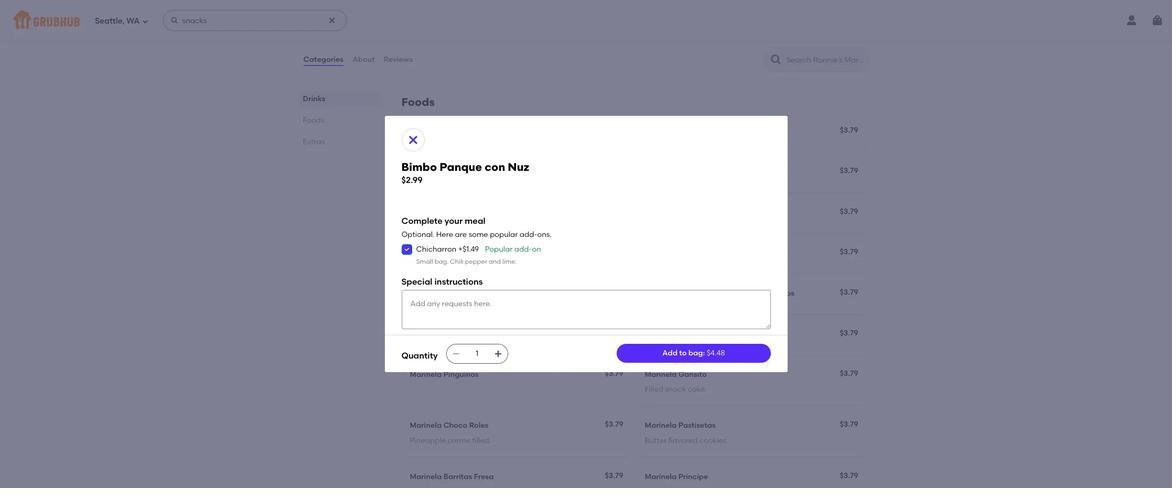 Task type: describe. For each thing, give the bounding box(es) containing it.
flavored
[[669, 436, 698, 445]]

add to bag: $4.48
[[663, 349, 725, 358]]

here
[[436, 230, 453, 239]]

bimbo panque con nuz button
[[404, 120, 630, 152]]

chocolate
[[734, 289, 772, 298]]

$3.79 button for bimbo conchas sabor vainilla
[[639, 161, 865, 192]]

sabor
[[469, 168, 491, 176]]

pepper
[[465, 258, 487, 265]]

bimbo for bimbo panque con nuz
[[410, 127, 433, 136]]

nuz for bimbo panque con nuz $2.99
[[508, 160, 529, 174]]

Special instructions text field
[[402, 290, 771, 329]]

fresa
[[474, 473, 494, 482]]

pinguinos
[[444, 370, 479, 379]]

bimbo nito
[[410, 208, 450, 217]]

gansito
[[679, 370, 707, 379]]

bimbo conchas sabor vainilla
[[410, 168, 519, 176]]

optional.
[[402, 230, 435, 239]]

bimbo for bimbo panque con nuz $2.99
[[402, 160, 437, 174]]

bag:
[[689, 349, 705, 358]]

filled.
[[472, 436, 491, 445]]

bimbo mini mantecadas nuts
[[410, 330, 516, 339]]

$2.99 for reign energy drink
[[840, 37, 858, 46]]

bimbo for bimbo mini mantecadas nuts
[[410, 330, 433, 339]]

complete
[[402, 216, 443, 226]]

seattle, wa
[[95, 16, 140, 26]]

pineapple creme filled.
[[410, 436, 491, 445]]

filled
[[645, 385, 663, 394]]

bimbo panque con nuz $2.99
[[402, 160, 529, 185]]

$4.48
[[707, 349, 725, 358]]

pineapple
[[410, 436, 446, 445]]

bimbo mini mantecadas
[[410, 289, 497, 298]]

special
[[402, 277, 433, 287]]

bimbo for bimbo nito
[[410, 208, 433, 217]]

conchas
[[435, 168, 467, 176]]

add- inside complete your meal optional. here are some popular add-ons.
[[520, 230, 537, 239]]

marinela barritas fresa
[[410, 473, 494, 482]]

popular
[[485, 245, 513, 254]]

marinela choco roles
[[410, 421, 489, 430]]

Search Ronnie's Market search field
[[786, 55, 866, 65]]

marinela pastisetas
[[645, 421, 716, 430]]

donas
[[670, 330, 693, 339]]

are
[[455, 230, 467, 239]]

foods inside foods tab
[[303, 116, 324, 125]]

marinela pinguinos
[[410, 370, 479, 379]]

nito
[[435, 208, 450, 217]]

mini for bimbo mini mantecadas chocolate chips
[[670, 289, 685, 298]]

oz.
[[419, 53, 428, 62]]

extras tab
[[303, 136, 376, 147]]

mantecadas for bimbo mini mantecadas chocolate chips
[[687, 289, 732, 298]]

snack
[[665, 385, 686, 394]]

full throttle
[[410, 38, 452, 47]]

lime.
[[503, 258, 517, 265]]

16 oz.
[[410, 53, 428, 62]]

bimbo conchas sabor vainilla button
[[404, 161, 630, 192]]

small
[[416, 258, 433, 265]]

marinela gansito
[[645, 370, 707, 379]]

bimbo donas azucaradas
[[645, 330, 739, 339]]

1 vertical spatial add-
[[515, 245, 532, 254]]

bimbo for bimbo conchas sabor vainilla
[[410, 168, 433, 176]]

categories
[[303, 55, 344, 64]]

choco
[[444, 421, 468, 430]]

Input item quantity number field
[[466, 345, 489, 364]]

full
[[410, 38, 422, 47]]

pastisetas
[[679, 421, 716, 430]]

quantity
[[402, 351, 438, 361]]

bimbo for bimbo donas azucaradas
[[645, 330, 668, 339]]

mantecadas for bimbo mini mantecadas
[[452, 289, 497, 298]]

mini for bimbo mini mantecadas
[[435, 289, 450, 298]]

wa
[[126, 16, 140, 26]]

ons.
[[537, 230, 552, 239]]

svg image right input item quantity number field
[[494, 350, 502, 358]]

meal
[[465, 216, 486, 226]]

chicharron + $1.49
[[416, 245, 479, 254]]

drinks
[[303, 94, 325, 103]]

$2.99 inside bimbo panque con nuz $2.99
[[402, 175, 423, 185]]

con for bimbo panque con nuz
[[464, 127, 478, 136]]

add
[[663, 349, 678, 358]]

categories button
[[303, 41, 344, 79]]

bimbo rebanadas
[[410, 249, 477, 258]]

svg image left input item quantity number field
[[452, 350, 460, 358]]

bimbo for bimbo rebanadas
[[410, 249, 433, 258]]

marinela for marinela choco roles
[[410, 421, 442, 430]]

panque for bimbo panque con nuz
[[435, 127, 463, 136]]

extras
[[303, 137, 325, 146]]

$2.99 for full throttle
[[605, 37, 623, 46]]

panque for bimbo panque con nuz $2.99
[[440, 160, 482, 174]]

to
[[679, 349, 687, 358]]

popular
[[490, 230, 518, 239]]

principe
[[679, 473, 708, 482]]

seattle,
[[95, 16, 125, 26]]

bag.
[[435, 258, 449, 265]]

on
[[532, 245, 541, 254]]

instructions
[[435, 277, 483, 287]]



Task type: vqa. For each thing, say whether or not it's contained in the screenshot.
Now button
no



Task type: locate. For each thing, give the bounding box(es) containing it.
marinela for marinela principe
[[645, 473, 677, 482]]

1 $3.79 button from the top
[[639, 120, 865, 152]]

about button
[[352, 41, 375, 79]]

chili
[[450, 258, 464, 265]]

bimbo rebanadas button
[[404, 242, 630, 273]]

mini
[[435, 289, 450, 298], [670, 289, 685, 298], [435, 330, 450, 339]]

0 horizontal spatial $2.99
[[402, 175, 423, 185]]

bimbo for bimbo mini mantecadas
[[410, 289, 433, 298]]

svg image up categories
[[328, 16, 336, 25]]

mini for bimbo mini mantecadas nuts
[[435, 330, 450, 339]]

1 vertical spatial con
[[485, 160, 505, 174]]

4 $3.79 button from the top
[[639, 242, 865, 273]]

1 horizontal spatial nuz
[[508, 160, 529, 174]]

marinela for marinela gansito
[[645, 370, 677, 379]]

foods
[[402, 95, 435, 109], [303, 116, 324, 125]]

rebanadas
[[435, 249, 477, 258]]

1 horizontal spatial foods
[[402, 95, 435, 109]]

marinela up filled
[[645, 370, 677, 379]]

con inside bimbo panque con nuz button
[[464, 127, 478, 136]]

bimbo for bimbo mini mantecadas chocolate chips
[[645, 289, 668, 298]]

bimbo mini mantecadas chocolate chips
[[645, 289, 795, 298]]

cake.
[[688, 385, 707, 394]]

svg image
[[1151, 14, 1164, 27], [170, 16, 179, 25], [142, 18, 148, 24], [407, 134, 419, 146]]

chicharron
[[416, 245, 457, 254]]

0 vertical spatial add-
[[520, 230, 537, 239]]

marinela up butter
[[645, 421, 677, 430]]

filled snack cake.
[[645, 385, 707, 394]]

1 vertical spatial panque
[[440, 160, 482, 174]]

azucaradas
[[695, 330, 739, 339]]

and
[[489, 258, 501, 265]]

panque down bimbo panque con nuz
[[440, 160, 482, 174]]

1 vertical spatial nuz
[[508, 160, 529, 174]]

$1.49
[[463, 245, 479, 254]]

throttle
[[424, 38, 452, 47]]

foods tab
[[303, 115, 376, 126]]

popular add-on
[[485, 245, 541, 254]]

nuz up sabor
[[480, 127, 494, 136]]

con for bimbo panque con nuz $2.99
[[485, 160, 505, 174]]

energy
[[667, 38, 692, 47]]

panque
[[435, 127, 463, 136], [440, 160, 482, 174]]

search icon image
[[770, 54, 782, 66]]

0 vertical spatial panque
[[435, 127, 463, 136]]

bimbo inside bimbo panque con nuz $2.99
[[402, 160, 437, 174]]

nuts
[[499, 330, 516, 339]]

vainilla
[[492, 168, 519, 176]]

mantecadas up input item quantity number field
[[452, 330, 497, 339]]

bimbo panque con nuz
[[410, 127, 494, 136]]

$3.79 button for bimbo nito
[[639, 201, 865, 233]]

con
[[464, 127, 478, 136], [485, 160, 505, 174]]

mini up "quantity"
[[435, 330, 450, 339]]

nuz inside bimbo panque con nuz button
[[480, 127, 494, 136]]

mantecadas up azucaradas
[[687, 289, 732, 298]]

small bag. chili pepper and lime.
[[416, 258, 517, 265]]

add- up on
[[520, 230, 537, 239]]

marinela down "quantity"
[[410, 370, 442, 379]]

add- up lime.
[[515, 245, 532, 254]]

$3.79 button
[[639, 120, 865, 152], [639, 161, 865, 192], [639, 201, 865, 233], [639, 242, 865, 273]]

nuz
[[480, 127, 494, 136], [508, 160, 529, 174]]

about
[[353, 55, 375, 64]]

butter
[[645, 436, 667, 445]]

1 vertical spatial foods
[[303, 116, 324, 125]]

marinela
[[410, 370, 442, 379], [645, 370, 677, 379], [410, 421, 442, 430], [645, 421, 677, 430], [410, 473, 442, 482], [645, 473, 677, 482]]

svg image down optional. on the left of page
[[404, 247, 410, 253]]

reviews button
[[383, 41, 414, 79]]

panque up conchas on the left of the page
[[435, 127, 463, 136]]

0 vertical spatial nuz
[[480, 127, 494, 136]]

+
[[458, 245, 463, 254]]

svg image
[[328, 16, 336, 25], [404, 247, 410, 253], [452, 350, 460, 358], [494, 350, 502, 358]]

marinela for marinela pastisetas
[[645, 421, 677, 430]]

con inside bimbo panque con nuz $2.99
[[485, 160, 505, 174]]

nuz for bimbo panque con nuz
[[480, 127, 494, 136]]

2 $3.79 button from the top
[[639, 161, 865, 192]]

foods up bimbo panque con nuz
[[402, 95, 435, 109]]

main navigation navigation
[[0, 0, 1172, 41]]

3 $3.79 button from the top
[[639, 201, 865, 233]]

0 vertical spatial con
[[464, 127, 478, 136]]

marinela for marinela pinguinos
[[410, 370, 442, 379]]

mantecadas
[[452, 289, 497, 298], [687, 289, 732, 298], [452, 330, 497, 339]]

drinks tab
[[303, 93, 376, 104]]

2 horizontal spatial $2.99
[[840, 37, 858, 46]]

0 horizontal spatial foods
[[303, 116, 324, 125]]

nuz inside bimbo panque con nuz $2.99
[[508, 160, 529, 174]]

marinela for marinela barritas fresa
[[410, 473, 442, 482]]

drink
[[694, 38, 713, 47]]

0 horizontal spatial nuz
[[480, 127, 494, 136]]

your
[[445, 216, 463, 226]]

1 horizontal spatial con
[[485, 160, 505, 174]]

16
[[410, 53, 417, 62]]

marinela principe
[[645, 473, 708, 482]]

marinela left barritas
[[410, 473, 442, 482]]

panque inside bimbo panque con nuz $2.99
[[440, 160, 482, 174]]

mantecadas for bimbo mini mantecadas nuts
[[452, 330, 497, 339]]

0 vertical spatial foods
[[402, 95, 435, 109]]

reign
[[645, 38, 666, 47]]

mini up donas
[[670, 289, 685, 298]]

some
[[469, 230, 488, 239]]

0 horizontal spatial con
[[464, 127, 478, 136]]

mini down the special instructions
[[435, 289, 450, 298]]

$2.99 up bimbo nito
[[402, 175, 423, 185]]

svg image inside main navigation navigation
[[328, 16, 336, 25]]

1 horizontal spatial $2.99
[[605, 37, 623, 46]]

special instructions
[[402, 277, 483, 287]]

$3.79 button for bimbo rebanadas
[[639, 242, 865, 273]]

creme
[[448, 436, 471, 445]]

$2.99 up search ronnie's market search box
[[840, 37, 858, 46]]

nuz down bimbo panque con nuz button
[[508, 160, 529, 174]]

marinela up the pineapple
[[410, 421, 442, 430]]

roles
[[469, 421, 489, 430]]

add-
[[520, 230, 537, 239], [515, 245, 532, 254]]

$2.99 left reign
[[605, 37, 623, 46]]

marinela left principe
[[645, 473, 677, 482]]

panque inside button
[[435, 127, 463, 136]]

chips
[[774, 289, 795, 298]]

cookies.
[[700, 436, 728, 445]]

foods up 'extras'
[[303, 116, 324, 125]]

bimbo inside "button"
[[410, 208, 433, 217]]

reviews
[[384, 55, 413, 64]]

barritas
[[444, 473, 472, 482]]

complete your meal optional. here are some popular add-ons.
[[402, 216, 552, 239]]

mantecadas down instructions in the bottom of the page
[[452, 289, 497, 298]]

bimbo nito button
[[404, 201, 630, 233]]

$3.79 button for bimbo panque con nuz
[[639, 120, 865, 152]]

butter flavored cookies.
[[645, 436, 728, 445]]

bimbo
[[410, 127, 433, 136], [402, 160, 437, 174], [410, 168, 433, 176], [410, 208, 433, 217], [410, 249, 433, 258], [410, 289, 433, 298], [645, 289, 668, 298], [410, 330, 433, 339], [645, 330, 668, 339]]

$2.99
[[605, 37, 623, 46], [840, 37, 858, 46], [402, 175, 423, 185]]

reign energy drink
[[645, 38, 713, 47]]



